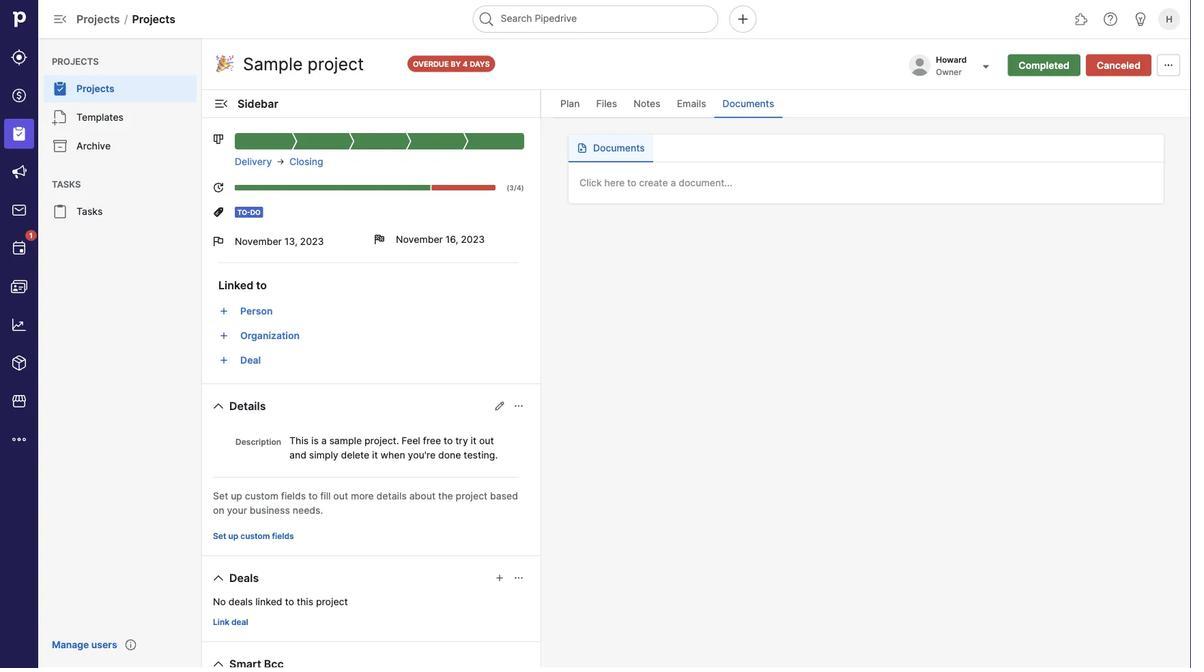 Task type: describe. For each thing, give the bounding box(es) containing it.
link deal
[[213, 618, 248, 628]]

is
[[311, 435, 319, 447]]

menu containing projects
[[38, 38, 202, 669]]

2023 for november 16, 2023
[[461, 234, 485, 245]]

sample
[[329, 435, 362, 447]]

users
[[91, 640, 117, 651]]

person
[[240, 306, 273, 317]]

color primary image inside the deals button
[[210, 570, 227, 587]]

custom for set up custom fields to fill out more details about the project based on your business needs.
[[245, 490, 279, 502]]

needs.
[[293, 505, 323, 516]]

you're
[[408, 449, 436, 461]]

archive
[[76, 140, 111, 152]]

h
[[1166, 14, 1173, 24]]

h button
[[1156, 5, 1183, 33]]

to inside set up custom fields to fill out more details about the project based on your business needs.
[[309, 490, 318, 502]]

0 vertical spatial tasks
[[52, 179, 81, 189]]

emails
[[677, 98, 706, 110]]

linked
[[219, 279, 254, 292]]

sidebar
[[238, 97, 278, 110]]

color active image
[[219, 331, 229, 341]]

custom for set up custom fields
[[241, 532, 270, 542]]

no deals linked to this project
[[213, 596, 348, 608]]

manage users button
[[44, 633, 125, 658]]

quick help image
[[1103, 11, 1119, 27]]

notes
[[634, 98, 661, 110]]

november for november 13, 2023
[[235, 236, 282, 248]]

set up custom fields link
[[208, 529, 300, 545]]

set up custom fields
[[213, 532, 294, 542]]

november 13, 2023 button
[[213, 226, 363, 257]]

about
[[409, 490, 436, 502]]

1 horizontal spatial a
[[671, 177, 676, 189]]

no
[[213, 596, 226, 608]]

tasks link
[[44, 198, 197, 225]]

by
[[451, 59, 461, 68]]

(
[[507, 184, 510, 192]]

insights image
[[11, 317, 27, 333]]

0 vertical spatial documents
[[723, 98, 775, 110]]

howard owner
[[936, 55, 967, 77]]

to inside this is a sample project. feel free to try it out and simply delete it when you're done testing.
[[444, 435, 453, 447]]

marketplace image
[[11, 393, 27, 410]]

set up custom fields to fill out more details about the project based on your business needs.
[[213, 490, 518, 516]]

2023 for november 13, 2023
[[300, 236, 324, 248]]

the
[[438, 490, 453, 502]]

color undefined image for projects
[[52, 81, 68, 97]]

to right the here
[[628, 177, 637, 189]]

click here to create a document...
[[580, 177, 733, 189]]

november 13, 2023
[[235, 236, 324, 248]]

this is a sample project. feel free to try it out and simply delete it when you're done testing.
[[290, 435, 498, 461]]

deal
[[240, 355, 261, 366]]

completed
[[1019, 59, 1070, 71]]

13,
[[285, 236, 298, 248]]

more
[[351, 490, 374, 502]]

organization
[[240, 330, 300, 342]]

fields for set up custom fields
[[272, 532, 294, 542]]

0 horizontal spatial /
[[124, 12, 128, 26]]

on
[[213, 505, 224, 516]]

up for set up custom fields
[[228, 532, 238, 542]]

templates
[[76, 112, 124, 123]]

november 16, 2023 button
[[374, 226, 524, 253]]

linked
[[256, 596, 282, 608]]

1 vertical spatial /
[[514, 184, 517, 192]]

owner
[[936, 67, 962, 77]]

home image
[[9, 9, 29, 29]]

Search Pipedrive field
[[473, 5, 719, 33]]

sales assistant image
[[1133, 11, 1149, 27]]

fill
[[320, 490, 331, 502]]

delivery
[[235, 156, 272, 168]]

plan
[[561, 98, 580, 110]]

color undefined image for templates
[[52, 109, 68, 126]]

done
[[438, 449, 461, 461]]

details button
[[208, 395, 271, 417]]

16,
[[446, 234, 459, 245]]

overdue
[[413, 59, 449, 68]]

this
[[290, 435, 309, 447]]

0 horizontal spatial it
[[372, 449, 378, 461]]

products image
[[11, 355, 27, 371]]

color primary image inside "details" button
[[210, 398, 227, 415]]

files
[[597, 98, 617, 110]]

deal button
[[235, 350, 524, 371]]

set for set up custom fields to fill out more details about the project based on your business needs.
[[213, 490, 228, 502]]

simply
[[309, 449, 338, 461]]

campaigns image
[[11, 164, 27, 180]]

testing.
[[464, 449, 498, 461]]

project.
[[365, 435, 399, 447]]

deals button
[[208, 567, 264, 589]]

🎉  Sample project text field
[[213, 50, 397, 78]]

based
[[490, 490, 518, 502]]

out inside this is a sample project. feel free to try it out and simply delete it when you're done testing.
[[479, 435, 494, 447]]

organization button
[[235, 325, 524, 347]]

november for november 16, 2023
[[396, 234, 443, 245]]

this
[[297, 596, 314, 608]]

archive link
[[44, 132, 197, 160]]

more image
[[11, 432, 27, 448]]

november 16, 2023
[[396, 234, 485, 245]]



Task type: vqa. For each thing, say whether or not it's contained in the screenshot.
the bottommost it
yes



Task type: locate. For each thing, give the bounding box(es) containing it.
quick add image
[[735, 11, 751, 27]]

4 right by on the top
[[463, 59, 468, 68]]

link deal button
[[208, 615, 254, 631]]

set inside set up custom fields button
[[213, 532, 226, 542]]

1 vertical spatial a
[[321, 435, 327, 447]]

/ right (
[[514, 184, 517, 192]]

1 vertical spatial out
[[333, 490, 348, 502]]

( 3 / 4 )
[[507, 184, 524, 192]]

linked to
[[219, 279, 267, 292]]

deals image
[[11, 87, 27, 104]]

info image
[[125, 640, 136, 651]]

color undefined image right deals icon
[[52, 81, 68, 97]]

set down on
[[213, 532, 226, 542]]

here
[[605, 177, 625, 189]]

fields
[[281, 490, 306, 502], [272, 532, 294, 542]]

/ right menu toggle icon
[[124, 12, 128, 26]]

project
[[456, 490, 488, 502], [316, 596, 348, 608]]

1
[[29, 231, 33, 240]]

up down your
[[228, 532, 238, 542]]

a right create
[[671, 177, 676, 189]]

person button
[[235, 300, 524, 322]]

up up your
[[231, 490, 242, 502]]

your
[[227, 505, 247, 516]]

set up on
[[213, 490, 228, 502]]

1 vertical spatial custom
[[241, 532, 270, 542]]

fields up needs.
[[281, 490, 306, 502]]

1 vertical spatial fields
[[272, 532, 294, 542]]

canceled button
[[1086, 54, 1152, 76]]

3
[[510, 184, 514, 192]]

contacts image
[[11, 279, 27, 295]]

0 horizontal spatial november
[[235, 236, 282, 248]]

0 horizontal spatial a
[[321, 435, 327, 447]]

1 vertical spatial 4
[[517, 184, 522, 192]]

completed button
[[1008, 54, 1081, 76]]

templates link
[[44, 104, 197, 131]]

deals
[[229, 572, 259, 585]]

color undefined image for tasks
[[52, 203, 68, 220]]

canceled
[[1097, 59, 1141, 71]]

0 horizontal spatial 4
[[463, 59, 468, 68]]

a
[[671, 177, 676, 189], [321, 435, 327, 447]]

to right linked
[[256, 279, 267, 292]]

tasks down color undefined icon
[[52, 179, 81, 189]]

)
[[522, 184, 524, 192]]

color active image for deal
[[219, 355, 229, 366]]

november left 13,
[[235, 236, 282, 248]]

custom up business
[[245, 490, 279, 502]]

delete
[[341, 449, 370, 461]]

a inside this is a sample project. feel free to try it out and simply delete it when you're done testing.
[[321, 435, 327, 447]]

1 horizontal spatial documents
[[723, 98, 775, 110]]

projects
[[76, 12, 120, 26], [132, 12, 176, 26], [52, 56, 99, 67], [76, 83, 115, 95]]

documents
[[723, 98, 775, 110], [593, 142, 645, 154]]

custom inside button
[[241, 532, 270, 542]]

1 vertical spatial documents
[[593, 142, 645, 154]]

0 horizontal spatial 2023
[[300, 236, 324, 248]]

details
[[229, 399, 266, 413]]

it
[[471, 435, 477, 447], [372, 449, 378, 461]]

custom down business
[[241, 532, 270, 542]]

project right the
[[456, 490, 488, 502]]

up inside set up custom fields to fill out more details about the project based on your business needs.
[[231, 490, 242, 502]]

sales inbox image
[[11, 202, 27, 219]]

november
[[396, 234, 443, 245], [235, 236, 282, 248]]

0 vertical spatial fields
[[281, 490, 306, 502]]

to left fill
[[309, 490, 318, 502]]

1 vertical spatial color active image
[[219, 355, 229, 366]]

2 set from the top
[[213, 532, 226, 542]]

out inside set up custom fields to fill out more details about the project based on your business needs.
[[333, 490, 348, 502]]

1 horizontal spatial out
[[479, 435, 494, 447]]

color active image
[[219, 306, 229, 317], [219, 355, 229, 366]]

november left 16,
[[396, 234, 443, 245]]

color undefined image up color undefined icon
[[52, 109, 68, 126]]

to left try
[[444, 435, 453, 447]]

fields inside set up custom fields to fill out more details about the project based on your business needs.
[[281, 490, 306, 502]]

closing
[[289, 156, 323, 168]]

fields inside set up custom fields button
[[272, 532, 294, 542]]

color primary image
[[1161, 60, 1177, 71], [213, 182, 224, 193], [213, 207, 224, 218], [514, 401, 524, 412], [514, 573, 524, 584]]

leads image
[[11, 49, 27, 66]]

color undefined image inside 1 link
[[11, 240, 27, 257]]

manage
[[52, 640, 89, 651]]

document...
[[679, 177, 733, 189]]

transfer ownership image
[[978, 58, 994, 75]]

description
[[236, 437, 281, 447]]

up inside set up custom fields button
[[228, 532, 238, 542]]

color undefined image inside tasks link
[[52, 203, 68, 220]]

color undefined image up contacts icon on the left of the page
[[11, 240, 27, 257]]

2023 inside button
[[461, 234, 485, 245]]

0 vertical spatial set
[[213, 490, 228, 502]]

projects menu item
[[38, 75, 202, 102]]

when
[[381, 449, 405, 461]]

1 horizontal spatial project
[[456, 490, 488, 502]]

1 horizontal spatial it
[[471, 435, 477, 447]]

2023 right 16,
[[461, 234, 485, 245]]

november inside button
[[396, 234, 443, 245]]

out up testing.
[[479, 435, 494, 447]]

feel
[[402, 435, 420, 447]]

out
[[479, 435, 494, 447], [333, 490, 348, 502]]

0 vertical spatial 4
[[463, 59, 468, 68]]

1 link
[[4, 230, 37, 264]]

1 horizontal spatial 2023
[[461, 234, 485, 245]]

color undefined image inside the templates link
[[52, 109, 68, 126]]

details
[[377, 490, 407, 502]]

up for set up custom fields to fill out more details about the project based on your business needs.
[[231, 490, 242, 502]]

try
[[456, 435, 468, 447]]

color undefined image right the sales inbox image
[[52, 203, 68, 220]]

2023
[[461, 234, 485, 245], [300, 236, 324, 248]]

project inside set up custom fields to fill out more details about the project based on your business needs.
[[456, 490, 488, 502]]

up
[[231, 490, 242, 502], [228, 532, 238, 542]]

projects image
[[11, 126, 27, 142]]

1 vertical spatial tasks
[[76, 206, 103, 217]]

0 vertical spatial color active image
[[219, 306, 229, 317]]

tasks down archive
[[76, 206, 103, 217]]

menu toggle image
[[52, 11, 68, 27]]

color primary image inside the november 13, 2023 button
[[213, 236, 224, 247]]

2 color active image from the top
[[219, 355, 229, 366]]

tasks
[[52, 179, 81, 189], [76, 206, 103, 217]]

projects / projects
[[76, 12, 176, 26]]

0 horizontal spatial out
[[333, 490, 348, 502]]

howard
[[936, 55, 967, 65]]

1 menu
[[0, 0, 38, 669]]

create
[[639, 177, 668, 189]]

2023 right 13,
[[300, 236, 324, 248]]

1 horizontal spatial /
[[514, 184, 517, 192]]

color undefined image
[[52, 138, 68, 154]]

free
[[423, 435, 441, 447]]

project right this
[[316, 596, 348, 608]]

color active image up color active icon on the left
[[219, 306, 229, 317]]

color primary image
[[213, 96, 229, 112], [213, 134, 224, 145], [577, 143, 588, 154], [276, 156, 285, 167], [374, 234, 385, 245], [213, 236, 224, 247], [210, 398, 227, 415], [494, 401, 505, 412], [210, 570, 227, 587], [494, 573, 505, 584], [210, 656, 227, 669]]

set inside set up custom fields to fill out more details about the project based on your business needs.
[[213, 490, 228, 502]]

out right fill
[[333, 490, 348, 502]]

1 vertical spatial it
[[372, 449, 378, 461]]

days
[[470, 59, 490, 68]]

color primary image inside november 16, 2023 button
[[374, 234, 385, 245]]

1 vertical spatial set
[[213, 532, 226, 542]]

0 horizontal spatial documents
[[593, 142, 645, 154]]

0 vertical spatial project
[[456, 490, 488, 502]]

4
[[463, 59, 468, 68], [517, 184, 522, 192]]

1 vertical spatial up
[[228, 532, 238, 542]]

1 horizontal spatial 4
[[517, 184, 522, 192]]

1 color active image from the top
[[219, 306, 229, 317]]

custom inside set up custom fields to fill out more details about the project based on your business needs.
[[245, 490, 279, 502]]

deal
[[232, 618, 248, 628]]

color active image for person
[[219, 306, 229, 317]]

0 horizontal spatial project
[[316, 596, 348, 608]]

projects inside menu item
[[76, 83, 115, 95]]

0 vertical spatial it
[[471, 435, 477, 447]]

deals
[[229, 596, 253, 608]]

menu
[[38, 38, 202, 669]]

menu item
[[0, 115, 38, 153]]

0 vertical spatial a
[[671, 177, 676, 189]]

link
[[213, 618, 229, 628]]

to left this
[[285, 596, 294, 608]]

click
[[580, 177, 602, 189]]

it down project.
[[372, 449, 378, 461]]

1 set from the top
[[213, 490, 228, 502]]

and
[[290, 449, 307, 461]]

/
[[124, 12, 128, 26], [514, 184, 517, 192]]

howard link
[[936, 55, 970, 65]]

set up custom fields button
[[208, 529, 300, 545]]

0 vertical spatial /
[[124, 12, 128, 26]]

4 right 3
[[517, 184, 522, 192]]

documents up the here
[[593, 142, 645, 154]]

color undefined image
[[52, 81, 68, 97], [52, 109, 68, 126], [52, 203, 68, 220], [11, 240, 27, 257]]

0 vertical spatial out
[[479, 435, 494, 447]]

2023 inside button
[[300, 236, 324, 248]]

overdue by 4 days
[[413, 59, 490, 68]]

0 vertical spatial custom
[[245, 490, 279, 502]]

1 vertical spatial project
[[316, 596, 348, 608]]

it right try
[[471, 435, 477, 447]]

business
[[250, 505, 290, 516]]

custom
[[245, 490, 279, 502], [241, 532, 270, 542]]

fields down business
[[272, 532, 294, 542]]

0 vertical spatial up
[[231, 490, 242, 502]]

manage users
[[52, 640, 117, 651]]

color active image down color active icon on the left
[[219, 355, 229, 366]]

projects link
[[44, 75, 197, 102]]

november inside button
[[235, 236, 282, 248]]

documents right emails
[[723, 98, 775, 110]]

set
[[213, 490, 228, 502], [213, 532, 226, 542]]

1 horizontal spatial november
[[396, 234, 443, 245]]

set for set up custom fields
[[213, 532, 226, 542]]

color undefined image inside projects link
[[52, 81, 68, 97]]

fields for set up custom fields to fill out more details about the project based on your business needs.
[[281, 490, 306, 502]]

a right the is
[[321, 435, 327, 447]]



